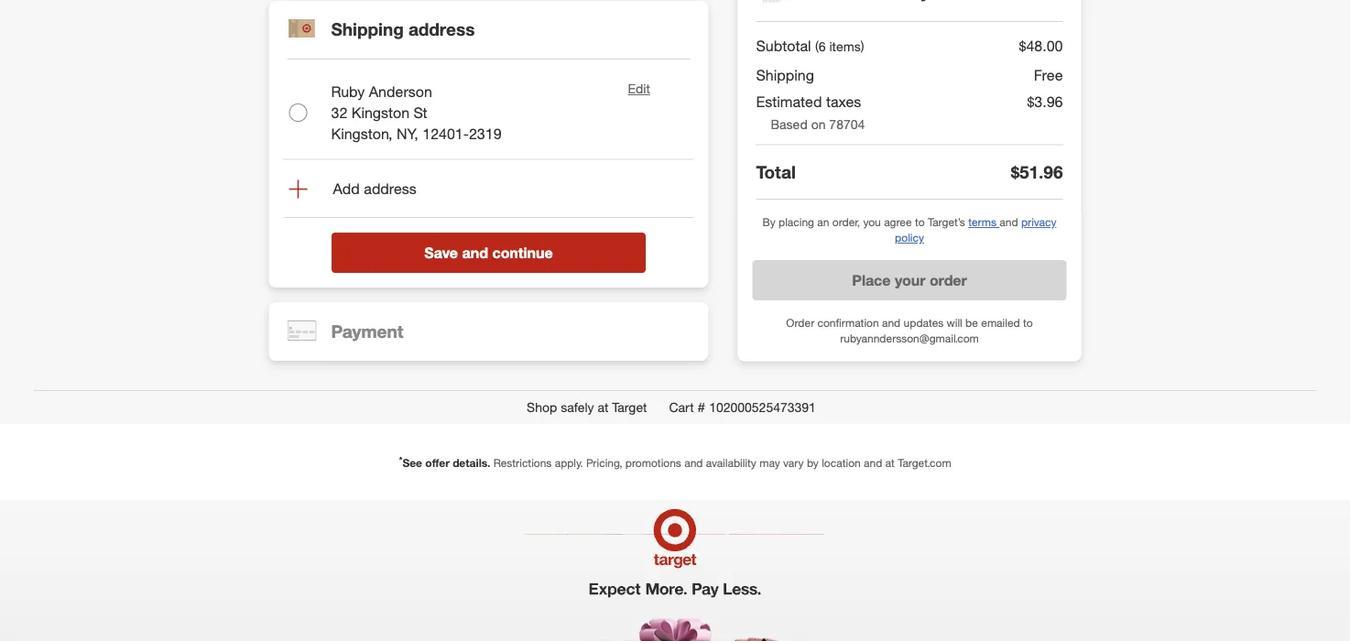 Task type: vqa. For each thing, say whether or not it's contained in the screenshot.
12401-
yes



Task type: describe. For each thing, give the bounding box(es) containing it.
you
[[863, 215, 881, 229]]

be
[[965, 316, 978, 330]]

1 , from the left
[[388, 125, 392, 143]]

by placing an order, you agree to target's terms and
[[763, 215, 1021, 229]]

may
[[759, 457, 780, 471]]

shipping address
[[331, 19, 475, 40]]

ruby
[[331, 83, 365, 101]]

$48.00
[[1019, 37, 1063, 55]]

order confirmation and updates will be emailed to rubyanndersson@gmail.com
[[786, 316, 1033, 346]]

save
[[424, 244, 458, 262]]

see
[[403, 457, 422, 471]]

taxes
[[826, 93, 861, 111]]

1 vertical spatial kingston
[[331, 125, 388, 143]]

estimated taxes
[[756, 93, 861, 111]]

target: expect more. pay less. image
[[418, 501, 932, 641]]

subtotal (6 items)
[[756, 37, 864, 55]]

and right location
[[864, 457, 882, 471]]

terms
[[968, 215, 997, 229]]

and inside order confirmation and updates will be emailed to rubyanndersson@gmail.com
[[882, 316, 901, 330]]

ny
[[397, 125, 414, 143]]

subtotal
[[756, 37, 811, 55]]

restrictions
[[493, 457, 552, 471]]

cart # 102000525473391
[[669, 400, 816, 416]]

will
[[947, 316, 962, 330]]

(6
[[815, 38, 826, 54]]

payment
[[331, 321, 403, 342]]

your
[[895, 272, 926, 289]]

items)
[[829, 38, 864, 54]]

policy
[[895, 231, 924, 245]]

confirmation
[[817, 316, 879, 330]]

cart
[[669, 400, 694, 416]]

vary
[[783, 457, 804, 471]]

availability
[[706, 457, 756, 471]]

order
[[786, 316, 814, 330]]

$51.96
[[1011, 162, 1063, 183]]

by
[[763, 215, 776, 229]]

add address save and continue
[[333, 180, 553, 262]]

ruby anderson 32 kingston st kingston , ny , 12401-2319
[[331, 83, 502, 143]]

#
[[698, 400, 705, 416]]

2319
[[469, 125, 502, 143]]

privacy
[[1021, 215, 1056, 229]]

0 vertical spatial to
[[915, 215, 925, 229]]

rubyanndersson@gmail.com
[[840, 332, 979, 346]]

target.com
[[898, 457, 951, 471]]

details.
[[453, 457, 490, 471]]

privacy policy link
[[895, 215, 1056, 245]]

address for shipping
[[409, 19, 475, 40]]



Task type: locate. For each thing, give the bounding box(es) containing it.
shipping for shipping
[[756, 67, 814, 85]]

0 horizontal spatial ,
[[388, 125, 392, 143]]

based on 78704
[[771, 116, 865, 132]]

kingston down anderson
[[351, 104, 410, 122]]

1 vertical spatial address
[[364, 180, 417, 198]]

0 vertical spatial kingston
[[351, 104, 410, 122]]

address
[[409, 19, 475, 40], [364, 180, 417, 198]]

edit button
[[628, 80, 650, 98]]

12401-
[[422, 125, 469, 143]]

$3.96
[[1027, 93, 1063, 111]]

by
[[807, 457, 819, 471]]

and left the "availability"
[[684, 457, 703, 471]]

78704
[[829, 116, 865, 132]]

at right safely
[[598, 400, 608, 416]]

safely
[[561, 400, 594, 416]]

0 vertical spatial address
[[409, 19, 475, 40]]

* see offer details. restrictions apply. pricing, promotions and availability may vary by location and at target.com
[[399, 455, 951, 471]]

estimated
[[756, 93, 822, 111]]

1 vertical spatial at
[[885, 457, 895, 471]]

0 horizontal spatial shipping
[[331, 19, 404, 40]]

on
[[811, 116, 826, 132]]

and right terms
[[1000, 215, 1018, 229]]

an
[[817, 215, 829, 229]]

1 horizontal spatial shipping
[[756, 67, 814, 85]]

add
[[333, 180, 360, 198]]

free
[[1034, 67, 1063, 85]]

32
[[331, 104, 347, 122]]

promotions
[[625, 457, 681, 471]]

to right emailed
[[1023, 316, 1033, 330]]

shipping
[[331, 19, 404, 40], [756, 67, 814, 85]]

at
[[598, 400, 608, 416], [885, 457, 895, 471]]

placing
[[779, 215, 814, 229]]

agree
[[884, 215, 912, 229]]

kingston down "32"
[[331, 125, 388, 143]]

,
[[388, 125, 392, 143], [414, 125, 418, 143]]

shipping for shipping address
[[331, 19, 404, 40]]

1 horizontal spatial to
[[1023, 316, 1033, 330]]

address right add
[[364, 180, 417, 198]]

place
[[852, 272, 891, 289]]

and inside add address save and continue
[[462, 244, 488, 262]]

address inside add address save and continue
[[364, 180, 417, 198]]

shop safely at target
[[527, 400, 647, 416]]

save and continue button
[[332, 233, 646, 274]]

anderson
[[369, 83, 432, 101]]

based
[[771, 116, 808, 132]]

shop
[[527, 400, 557, 416]]

target
[[612, 400, 647, 416]]

0 horizontal spatial at
[[598, 400, 608, 416]]

at inside * see offer details. restrictions apply. pricing, promotions and availability may vary by location and at target.com
[[885, 457, 895, 471]]

and right save on the top left
[[462, 244, 488, 262]]

1 horizontal spatial ,
[[414, 125, 418, 143]]

, down "st"
[[414, 125, 418, 143]]

apply.
[[555, 457, 583, 471]]

address for add
[[364, 180, 417, 198]]

edit
[[628, 81, 650, 97]]

terms link
[[968, 215, 1000, 229]]

102000525473391
[[709, 400, 816, 416]]

pricing,
[[586, 457, 622, 471]]

1 vertical spatial shipping
[[756, 67, 814, 85]]

st
[[414, 104, 427, 122]]

to
[[915, 215, 925, 229], [1023, 316, 1033, 330]]

2 , from the left
[[414, 125, 418, 143]]

add address button
[[269, 160, 417, 218]]

0 vertical spatial at
[[598, 400, 608, 416]]

order
[[930, 272, 967, 289]]

to up the policy
[[915, 215, 925, 229]]

1 vertical spatial to
[[1023, 316, 1033, 330]]

emailed
[[981, 316, 1020, 330]]

shipping up the estimated
[[756, 67, 814, 85]]

*
[[399, 455, 403, 466]]

offer
[[425, 457, 450, 471]]

None radio
[[289, 104, 307, 122]]

0 horizontal spatial to
[[915, 215, 925, 229]]

0 vertical spatial shipping
[[331, 19, 404, 40]]

privacy policy
[[895, 215, 1056, 245]]

order,
[[832, 215, 860, 229]]

continue
[[492, 244, 553, 262]]

place your order button
[[752, 261, 1067, 301]]

shipping up ruby
[[331, 19, 404, 40]]

kingston
[[351, 104, 410, 122], [331, 125, 388, 143]]

target's
[[928, 215, 965, 229]]

at left target.com
[[885, 457, 895, 471]]

1 horizontal spatial at
[[885, 457, 895, 471]]

total
[[756, 161, 796, 182]]

location
[[822, 457, 861, 471]]

address up anderson
[[409, 19, 475, 40]]

updates
[[904, 316, 944, 330]]

and up the rubyanndersson@gmail.com
[[882, 316, 901, 330]]

to inside order confirmation and updates will be emailed to rubyanndersson@gmail.com
[[1023, 316, 1033, 330]]

place your order
[[852, 272, 967, 289]]

, left ny
[[388, 125, 392, 143]]

and
[[1000, 215, 1018, 229], [462, 244, 488, 262], [882, 316, 901, 330], [684, 457, 703, 471], [864, 457, 882, 471]]



